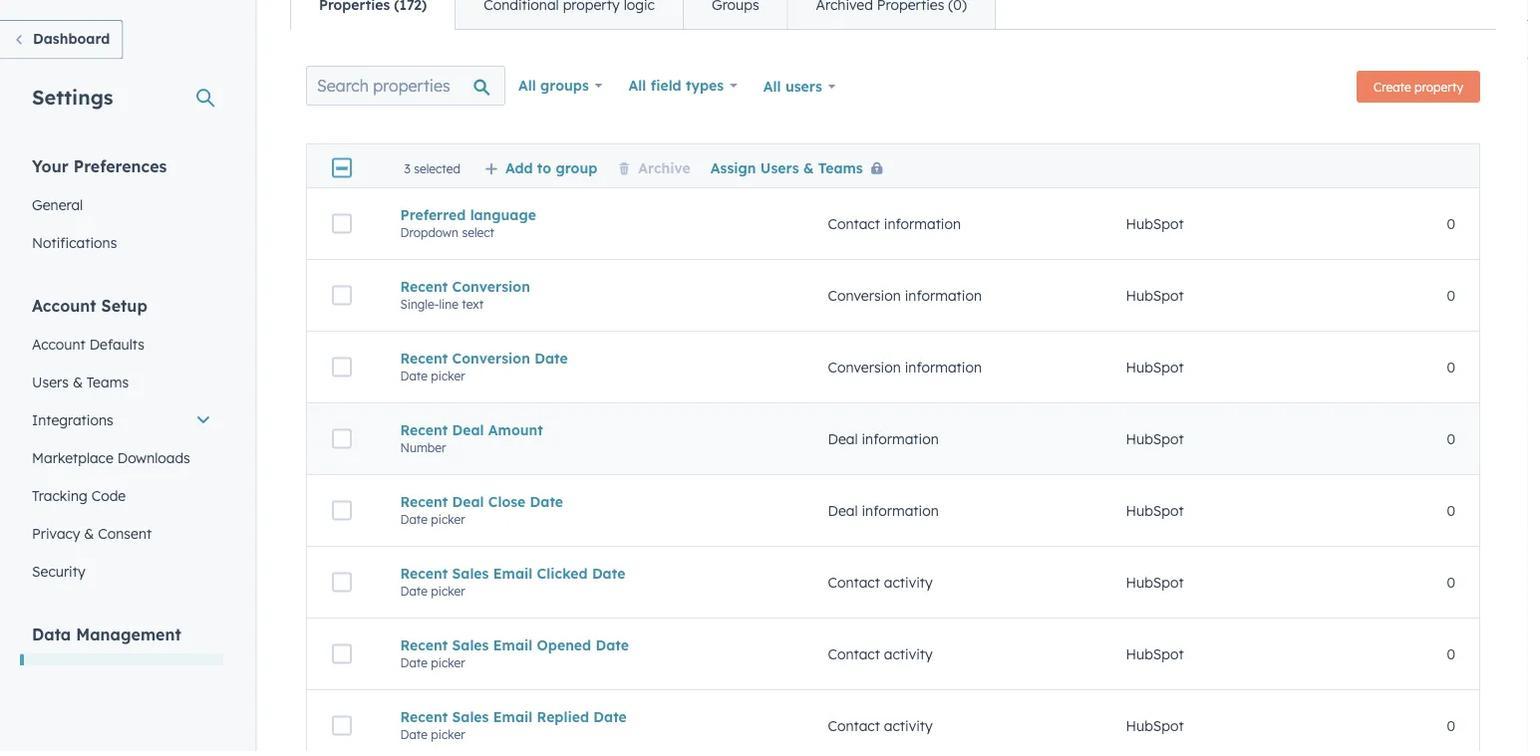 Task type: describe. For each thing, give the bounding box(es) containing it.
hubspot for recent sales email replied date
[[1126, 718, 1184, 735]]

tracking code link
[[20, 477, 223, 515]]

contact activity for recent sales email opened date
[[828, 646, 933, 663]]

0 for recent sales email replied date
[[1447, 718, 1456, 735]]

add to group
[[505, 159, 598, 176]]

hubspot for preferred language
[[1126, 215, 1184, 233]]

dropdown
[[400, 225, 459, 240]]

users & teams
[[32, 373, 129, 391]]

account defaults link
[[20, 326, 223, 363]]

recent deal amount number
[[400, 422, 543, 455]]

0 for preferred language
[[1447, 215, 1456, 233]]

all groups button
[[506, 66, 616, 106]]

privacy & consent link
[[20, 515, 223, 553]]

groups
[[540, 77, 589, 94]]

general link
[[20, 186, 223, 224]]

& for teams
[[73, 373, 83, 391]]

assign users & teams
[[711, 159, 863, 176]]

code
[[91, 487, 126, 505]]

conversion information for recent conversion
[[828, 287, 982, 304]]

contact activity for recent sales email replied date
[[828, 718, 933, 735]]

group
[[556, 159, 598, 176]]

3 selected
[[404, 161, 461, 176]]

marketplace
[[32, 449, 114, 467]]

preferred language button
[[400, 206, 780, 224]]

setup
[[101, 296, 147, 316]]

information for recent conversion date
[[905, 359, 982, 376]]

marketplace downloads
[[32, 449, 190, 467]]

downloads
[[117, 449, 190, 467]]

opened
[[537, 637, 591, 654]]

hubspot for recent deal close date
[[1126, 502, 1184, 520]]

line
[[439, 297, 459, 312]]

preferred language dropdown select
[[400, 206, 536, 240]]

hubspot for recent sales email clicked date
[[1126, 574, 1184, 592]]

recent for recent conversion
[[400, 278, 448, 295]]

1 horizontal spatial users
[[761, 159, 799, 176]]

picker inside recent conversion date date picker
[[431, 369, 465, 384]]

all users button
[[751, 66, 849, 108]]

clicked
[[537, 565, 588, 583]]

contact for recent sales email replied date
[[828, 718, 880, 735]]

hubspot for recent conversion date
[[1126, 359, 1184, 376]]

email for replied
[[493, 709, 533, 726]]

all for all field types
[[629, 77, 646, 94]]

tab panel containing all groups
[[290, 29, 1497, 752]]

all field types button
[[616, 66, 751, 106]]

your preferences
[[32, 156, 167, 176]]

privacy & consent
[[32, 525, 152, 542]]

data management
[[32, 625, 181, 645]]

settings
[[32, 84, 113, 109]]

data
[[32, 625, 71, 645]]

create property
[[1374, 79, 1464, 94]]

create
[[1374, 79, 1412, 94]]

all for all users
[[764, 78, 781, 95]]

0 for recent deal close date
[[1447, 502, 1456, 520]]

types
[[686, 77, 724, 94]]

to
[[537, 159, 552, 176]]

number
[[400, 440, 446, 455]]

single-
[[400, 297, 439, 312]]

recent for recent sales email clicked date
[[400, 565, 448, 583]]

deal information for recent deal amount
[[828, 430, 939, 448]]

deal inside "recent deal close date date picker"
[[452, 493, 484, 511]]

preferred
[[400, 206, 466, 224]]

contact for recent sales email clicked date
[[828, 574, 880, 592]]

all for all groups
[[518, 77, 536, 94]]

properties link
[[20, 655, 223, 692]]

sales for replied
[[452, 709, 489, 726]]

activity for recent sales email opened date
[[884, 646, 933, 663]]

email for opened
[[493, 637, 533, 654]]

sales for clicked
[[452, 565, 489, 583]]

amount
[[488, 422, 543, 439]]

language
[[470, 206, 536, 224]]

1 horizontal spatial teams
[[818, 159, 863, 176]]

hubspot for recent conversion
[[1126, 287, 1184, 304]]

2 horizontal spatial &
[[803, 159, 814, 176]]

recent deal close date date picker
[[400, 493, 563, 527]]

consent
[[98, 525, 152, 542]]

account setup element
[[20, 295, 223, 591]]

add
[[505, 159, 533, 176]]

tracking
[[32, 487, 88, 505]]

security link
[[20, 553, 223, 591]]

replied
[[537, 709, 589, 726]]

recent conversion button
[[400, 278, 780, 295]]

deal inside recent deal amount number
[[452, 422, 484, 439]]

properties
[[32, 665, 99, 682]]

recent sales email replied date date picker
[[400, 709, 627, 743]]

selected
[[414, 161, 461, 176]]

recent conversion date date picker
[[400, 350, 568, 384]]

all field types
[[629, 77, 724, 94]]

sales for opened
[[452, 637, 489, 654]]

contact activity for recent sales email clicked date
[[828, 574, 933, 592]]

account setup
[[32, 296, 147, 316]]

picker inside "recent deal close date date picker"
[[431, 512, 465, 527]]

assign
[[711, 159, 756, 176]]

recent deal close date button
[[400, 493, 780, 511]]



Task type: locate. For each thing, give the bounding box(es) containing it.
information for recent conversion
[[905, 287, 982, 304]]

1 0 from the top
[[1447, 215, 1456, 233]]

0 horizontal spatial users
[[32, 373, 69, 391]]

activity for recent sales email replied date
[[884, 718, 933, 735]]

users & teams link
[[20, 363, 223, 401]]

your preferences element
[[20, 155, 223, 262]]

email inside recent sales email replied date date picker
[[493, 709, 533, 726]]

1 hubspot from the top
[[1126, 215, 1184, 233]]

contact information
[[828, 215, 961, 233]]

information for preferred language
[[884, 215, 961, 233]]

recent for recent sales email opened date
[[400, 637, 448, 654]]

add to group button
[[485, 159, 598, 176]]

users right assign
[[761, 159, 799, 176]]

1 deal information from the top
[[828, 430, 939, 448]]

2 vertical spatial sales
[[452, 709, 489, 726]]

2 vertical spatial &
[[84, 525, 94, 542]]

2 vertical spatial contact activity
[[828, 718, 933, 735]]

2 vertical spatial activity
[[884, 718, 933, 735]]

3
[[404, 161, 411, 176]]

6 recent from the top
[[400, 637, 448, 654]]

2 horizontal spatial all
[[764, 78, 781, 95]]

2 contact from the top
[[828, 574, 880, 592]]

text
[[462, 297, 484, 312]]

recent inside recent sales email clicked date date picker
[[400, 565, 448, 583]]

0 horizontal spatial teams
[[87, 373, 129, 391]]

information for recent deal amount
[[862, 430, 939, 448]]

recent for recent conversion date
[[400, 350, 448, 367]]

recent inside recent deal amount number
[[400, 422, 448, 439]]

0
[[1447, 215, 1456, 233], [1447, 287, 1456, 304], [1447, 359, 1456, 376], [1447, 430, 1456, 448], [1447, 502, 1456, 520], [1447, 574, 1456, 592], [1447, 646, 1456, 663], [1447, 718, 1456, 735]]

3 0 from the top
[[1447, 359, 1456, 376]]

hubspot
[[1126, 215, 1184, 233], [1126, 287, 1184, 304], [1126, 359, 1184, 376], [1126, 430, 1184, 448], [1126, 502, 1184, 520], [1126, 574, 1184, 592], [1126, 646, 1184, 663], [1126, 718, 1184, 735]]

1 sales from the top
[[452, 565, 489, 583]]

5 hubspot from the top
[[1126, 502, 1184, 520]]

4 contact from the top
[[828, 718, 880, 735]]

recent inside recent conversion single-line text
[[400, 278, 448, 295]]

0 vertical spatial sales
[[452, 565, 489, 583]]

notifications link
[[20, 224, 223, 262]]

sales inside recent sales email opened date date picker
[[452, 637, 489, 654]]

recent sales email opened date date picker
[[400, 637, 629, 671]]

picker inside recent sales email opened date date picker
[[431, 656, 465, 671]]

0 vertical spatial email
[[493, 565, 533, 583]]

2 hubspot from the top
[[1126, 287, 1184, 304]]

information for recent deal close date
[[862, 502, 939, 520]]

1 contact activity from the top
[[828, 574, 933, 592]]

recent inside recent conversion date date picker
[[400, 350, 448, 367]]

all
[[518, 77, 536, 94], [629, 77, 646, 94], [764, 78, 781, 95]]

email left replied
[[493, 709, 533, 726]]

conversion inside recent conversion single-line text
[[452, 278, 530, 295]]

4 0 from the top
[[1447, 430, 1456, 448]]

tracking code
[[32, 487, 126, 505]]

0 for recent sales email opened date
[[1447, 646, 1456, 663]]

recent sales email clicked date button
[[400, 565, 780, 583]]

8 hubspot from the top
[[1126, 718, 1184, 735]]

2 picker from the top
[[431, 512, 465, 527]]

sales down "recent deal close date date picker"
[[452, 565, 489, 583]]

tab list
[[290, 0, 996, 30]]

email inside recent sales email opened date date picker
[[493, 637, 533, 654]]

0 vertical spatial teams
[[818, 159, 863, 176]]

teams up contact information
[[818, 159, 863, 176]]

privacy
[[32, 525, 80, 542]]

contact for recent sales email opened date
[[828, 646, 880, 663]]

dashboard link
[[0, 20, 123, 59]]

contact
[[828, 215, 880, 233], [828, 574, 880, 592], [828, 646, 880, 663], [828, 718, 880, 735]]

1 vertical spatial users
[[32, 373, 69, 391]]

teams
[[818, 159, 863, 176], [87, 373, 129, 391]]

management
[[76, 625, 181, 645]]

archive
[[638, 159, 691, 176]]

2 activity from the top
[[884, 646, 933, 663]]

1 contact from the top
[[828, 215, 880, 233]]

data management element
[[20, 624, 223, 752]]

0 horizontal spatial all
[[518, 77, 536, 94]]

0 vertical spatial users
[[761, 159, 799, 176]]

marketplace downloads link
[[20, 439, 223, 477]]

1 vertical spatial &
[[73, 373, 83, 391]]

hubspot for recent sales email opened date
[[1126, 646, 1184, 663]]

recent
[[400, 278, 448, 295], [400, 350, 448, 367], [400, 422, 448, 439], [400, 493, 448, 511], [400, 565, 448, 583], [400, 637, 448, 654], [400, 709, 448, 726]]

account up account defaults
[[32, 296, 96, 316]]

3 picker from the top
[[431, 584, 465, 599]]

date
[[535, 350, 568, 367], [400, 369, 428, 384], [530, 493, 563, 511], [400, 512, 428, 527], [592, 565, 626, 583], [400, 584, 428, 599], [596, 637, 629, 654], [400, 656, 428, 671], [594, 709, 627, 726], [400, 728, 428, 743]]

0 horizontal spatial &
[[73, 373, 83, 391]]

7 recent from the top
[[400, 709, 448, 726]]

recent sales email opened date button
[[400, 637, 780, 654]]

3 contact from the top
[[828, 646, 880, 663]]

0 vertical spatial &
[[803, 159, 814, 176]]

picker inside recent sales email clicked date date picker
[[431, 584, 465, 599]]

all users
[[764, 78, 822, 95]]

deal
[[452, 422, 484, 439], [828, 430, 858, 448], [452, 493, 484, 511], [828, 502, 858, 520]]

activity for recent sales email clicked date
[[884, 574, 933, 592]]

0 for recent conversion
[[1447, 287, 1456, 304]]

3 hubspot from the top
[[1126, 359, 1184, 376]]

5 recent from the top
[[400, 565, 448, 583]]

1 vertical spatial account
[[32, 336, 86, 353]]

2 0 from the top
[[1447, 287, 1456, 304]]

1 email from the top
[[493, 565, 533, 583]]

7 hubspot from the top
[[1126, 646, 1184, 663]]

3 activity from the top
[[884, 718, 933, 735]]

0 for recent sales email clicked date
[[1447, 574, 1456, 592]]

account for account setup
[[32, 296, 96, 316]]

account
[[32, 296, 96, 316], [32, 336, 86, 353]]

& up 'integrations'
[[73, 373, 83, 391]]

email for clicked
[[493, 565, 533, 583]]

Search search field
[[306, 66, 506, 106]]

5 0 from the top
[[1447, 502, 1456, 520]]

recent for recent sales email replied date
[[400, 709, 448, 726]]

information
[[884, 215, 961, 233], [905, 287, 982, 304], [905, 359, 982, 376], [862, 430, 939, 448], [862, 502, 939, 520]]

4 hubspot from the top
[[1126, 430, 1184, 448]]

recent for recent deal close date
[[400, 493, 448, 511]]

users
[[786, 78, 822, 95]]

0 for recent deal amount
[[1447, 430, 1456, 448]]

email
[[493, 565, 533, 583], [493, 637, 533, 654], [493, 709, 533, 726]]

& right assign
[[803, 159, 814, 176]]

& right privacy
[[84, 525, 94, 542]]

create property button
[[1357, 71, 1481, 103]]

4 recent from the top
[[400, 493, 448, 511]]

conversion information
[[828, 287, 982, 304], [828, 359, 982, 376]]

hubspot for recent deal amount
[[1126, 430, 1184, 448]]

email inside recent sales email clicked date date picker
[[493, 565, 533, 583]]

defaults
[[89, 336, 145, 353]]

2 conversion information from the top
[[828, 359, 982, 376]]

1 vertical spatial contact activity
[[828, 646, 933, 663]]

sales
[[452, 565, 489, 583], [452, 637, 489, 654], [452, 709, 489, 726]]

your
[[32, 156, 69, 176]]

conversion inside recent conversion date date picker
[[452, 350, 530, 367]]

3 email from the top
[[493, 709, 533, 726]]

dashboard
[[33, 30, 110, 47]]

contact activity
[[828, 574, 933, 592], [828, 646, 933, 663], [828, 718, 933, 735]]

1 vertical spatial activity
[[884, 646, 933, 663]]

picker for recent sales email replied date
[[431, 728, 465, 743]]

1 vertical spatial teams
[[87, 373, 129, 391]]

recent sales email replied date button
[[400, 709, 780, 726]]

all groups
[[518, 77, 589, 94]]

picker for recent sales email opened date
[[431, 656, 465, 671]]

users inside users & teams link
[[32, 373, 69, 391]]

2 deal information from the top
[[828, 502, 939, 520]]

1 vertical spatial conversion information
[[828, 359, 982, 376]]

1 picker from the top
[[431, 369, 465, 384]]

close
[[488, 493, 526, 511]]

recent conversion single-line text
[[400, 278, 530, 312]]

security
[[32, 563, 85, 580]]

recent deal amount button
[[400, 422, 780, 439]]

recent conversion date button
[[400, 350, 780, 367]]

4 picker from the top
[[431, 656, 465, 671]]

2 contact activity from the top
[[828, 646, 933, 663]]

0 for recent conversion date
[[1447, 359, 1456, 376]]

tab panel
[[290, 29, 1497, 752]]

2 account from the top
[[32, 336, 86, 353]]

0 vertical spatial deal information
[[828, 430, 939, 448]]

integrations
[[32, 411, 113, 429]]

users up 'integrations'
[[32, 373, 69, 391]]

assign users & teams button
[[711, 159, 891, 176]]

all left field
[[629, 77, 646, 94]]

archive button
[[618, 159, 691, 176]]

0 vertical spatial contact activity
[[828, 574, 933, 592]]

preferences
[[73, 156, 167, 176]]

recent for recent deal amount
[[400, 422, 448, 439]]

all left users
[[764, 78, 781, 95]]

1 vertical spatial email
[[493, 637, 533, 654]]

email left opened
[[493, 637, 533, 654]]

2 sales from the top
[[452, 637, 489, 654]]

1 conversion information from the top
[[828, 287, 982, 304]]

0 vertical spatial activity
[[884, 574, 933, 592]]

2 recent from the top
[[400, 350, 448, 367]]

deal information for recent deal close date
[[828, 502, 939, 520]]

5 picker from the top
[[431, 728, 465, 743]]

1 vertical spatial sales
[[452, 637, 489, 654]]

notifications
[[32, 234, 117, 251]]

account up users & teams
[[32, 336, 86, 353]]

1 horizontal spatial all
[[629, 77, 646, 94]]

6 0 from the top
[[1447, 574, 1456, 592]]

& for consent
[[84, 525, 94, 542]]

sales inside recent sales email clicked date date picker
[[452, 565, 489, 583]]

2 vertical spatial email
[[493, 709, 533, 726]]

select
[[462, 225, 495, 240]]

property
[[1415, 79, 1464, 94]]

1 horizontal spatial &
[[84, 525, 94, 542]]

6 hubspot from the top
[[1126, 574, 1184, 592]]

7 0 from the top
[[1447, 646, 1456, 663]]

3 contact activity from the top
[[828, 718, 933, 735]]

3 recent from the top
[[400, 422, 448, 439]]

field
[[651, 77, 682, 94]]

0 vertical spatial account
[[32, 296, 96, 316]]

recent inside "recent deal close date date picker"
[[400, 493, 448, 511]]

picker inside recent sales email replied date date picker
[[431, 728, 465, 743]]

teams down defaults
[[87, 373, 129, 391]]

0 vertical spatial conversion information
[[828, 287, 982, 304]]

integrations button
[[20, 401, 223, 439]]

sales down recent sales email clicked date date picker
[[452, 637, 489, 654]]

3 sales from the top
[[452, 709, 489, 726]]

conversion
[[452, 278, 530, 295], [828, 287, 901, 304], [452, 350, 530, 367], [828, 359, 901, 376]]

picker for recent sales email clicked date
[[431, 584, 465, 599]]

users
[[761, 159, 799, 176], [32, 373, 69, 391]]

contact for preferred language
[[828, 215, 880, 233]]

conversion information for recent conversion date
[[828, 359, 982, 376]]

picker
[[431, 369, 465, 384], [431, 512, 465, 527], [431, 584, 465, 599], [431, 656, 465, 671], [431, 728, 465, 743]]

deal information
[[828, 430, 939, 448], [828, 502, 939, 520]]

all left groups
[[518, 77, 536, 94]]

recent inside recent sales email replied date date picker
[[400, 709, 448, 726]]

email left clicked
[[493, 565, 533, 583]]

recent sales email clicked date date picker
[[400, 565, 626, 599]]

1 activity from the top
[[884, 574, 933, 592]]

1 recent from the top
[[400, 278, 448, 295]]

recent inside recent sales email opened date date picker
[[400, 637, 448, 654]]

1 account from the top
[[32, 296, 96, 316]]

8 0 from the top
[[1447, 718, 1456, 735]]

account defaults
[[32, 336, 145, 353]]

general
[[32, 196, 83, 213]]

teams inside users & teams link
[[87, 373, 129, 391]]

1 vertical spatial deal information
[[828, 502, 939, 520]]

sales down recent sales email opened date date picker
[[452, 709, 489, 726]]

2 email from the top
[[493, 637, 533, 654]]

sales inside recent sales email replied date date picker
[[452, 709, 489, 726]]

account for account defaults
[[32, 336, 86, 353]]



Task type: vqa. For each thing, say whether or not it's contained in the screenshot.
groups
yes



